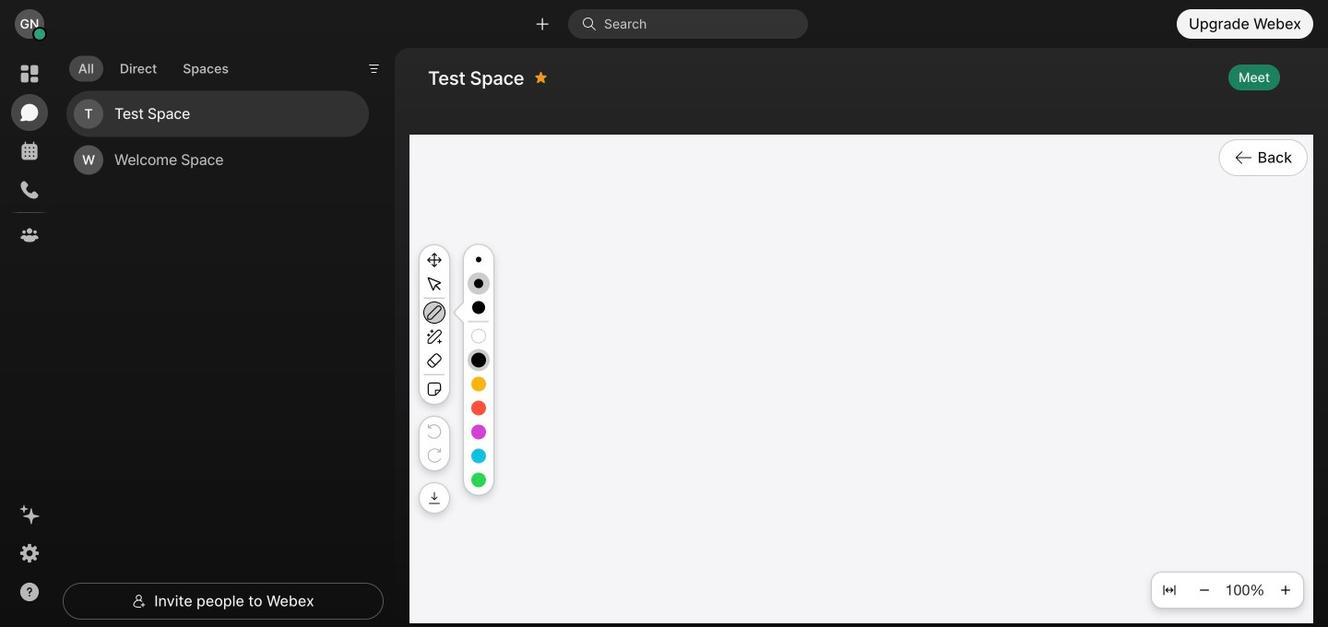 Task type: describe. For each thing, give the bounding box(es) containing it.
webex tab list
[[11, 55, 48, 254]]

test space list item
[[66, 91, 369, 137]]



Task type: locate. For each thing, give the bounding box(es) containing it.
navigation
[[0, 48, 59, 627]]

tab list
[[65, 45, 242, 87]]

welcome space list item
[[66, 137, 369, 183]]



Task type: vqa. For each thing, say whether or not it's contained in the screenshot.
"navigation"
yes



